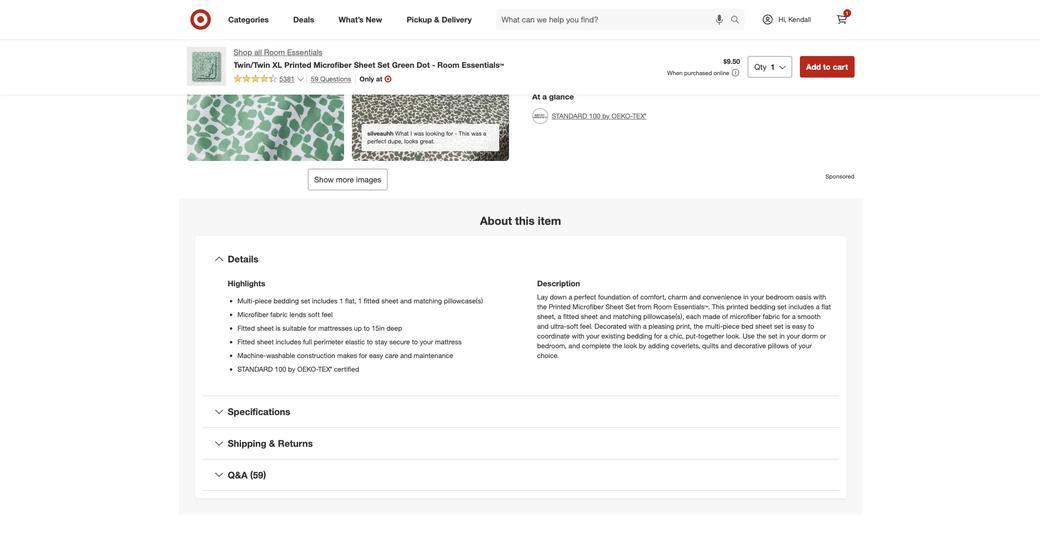 Task type: vqa. For each thing, say whether or not it's contained in the screenshot.
black levels
no



Task type: describe. For each thing, give the bounding box(es) containing it.
together
[[699, 332, 724, 340]]

0 horizontal spatial room
[[264, 47, 285, 57]]

ultra-
[[551, 322, 567, 331]]

fitted for fitted sheet is suitable for mattresses up to 15in deep
[[238, 324, 255, 333]]

photo from silveauhh, 6 of 10 image
[[352, 4, 509, 161]]

add to cart
[[806, 62, 848, 72]]

& for pickup
[[434, 14, 440, 24]]

what's new
[[339, 14, 382, 24]]

the down each
[[694, 322, 704, 331]]

standard for standard 100 by oeko-tex® certified
[[238, 365, 273, 373]]

stay
[[375, 338, 388, 346]]

5%
[[572, 27, 584, 37]]

to right secure
[[412, 338, 418, 346]]

2 was from the left
[[471, 130, 482, 137]]

5381
[[280, 75, 295, 83]]

decorative
[[734, 342, 766, 350]]

fitted sheet includes full perimeter elastic to stay secure to your mattress
[[238, 338, 462, 346]]

59
[[311, 75, 318, 83]]

dot
[[417, 60, 430, 70]]

shipping & returns
[[228, 438, 313, 449]]

deep
[[387, 324, 402, 333]]

maintenance
[[414, 352, 453, 360]]

all
[[254, 47, 262, 57]]

save
[[552, 27, 570, 37]]

microfiber fabric lends soft feel
[[238, 311, 333, 319]]

details
[[228, 253, 259, 265]]

microfiber
[[730, 312, 761, 321]]

add for add item
[[827, 6, 837, 13]]

feel
[[322, 311, 333, 319]]

your down the dorm
[[799, 342, 812, 350]]

(59)
[[250, 469, 266, 481]]

at a glance
[[532, 92, 574, 102]]

for down bedroom at right bottom
[[782, 312, 790, 321]]

hi,
[[779, 15, 787, 23]]

show
[[314, 175, 334, 185]]

q&a (59)
[[228, 469, 266, 481]]

0 horizontal spatial bedding
[[274, 297, 299, 305]]

construction
[[297, 352, 335, 360]]

lay
[[537, 293, 548, 301]]

each
[[686, 312, 701, 321]]

and down look.
[[721, 342, 732, 350]]

about
[[480, 214, 512, 228]]

1 horizontal spatial bedding
[[627, 332, 652, 340]]

certified
[[334, 365, 359, 373]]

details button
[[202, 244, 839, 275]]

eligible for registries
[[552, 5, 623, 15]]

1 was from the left
[[414, 130, 424, 137]]

- inside what i was looking for - this was a perfect dupe, looks great.
[[455, 130, 457, 137]]

printed
[[727, 303, 749, 311]]

pillowcase(s)
[[444, 297, 483, 305]]

eligible
[[552, 5, 577, 15]]

your up complete
[[587, 332, 600, 340]]

multi-piece bedding set includes 1 flat, 1 fitted sheet and matching pillowcase(s)
[[238, 297, 483, 305]]

full
[[303, 338, 312, 346]]

deals
[[293, 14, 314, 24]]

pillows
[[768, 342, 789, 350]]

for down elastic
[[359, 352, 367, 360]]

looks
[[404, 138, 418, 145]]

0 vertical spatial fitted
[[364, 297, 380, 305]]

printed microfiber sheet set - room essentials&#153;, 5 of 9 image
[[187, 4, 344, 161]]

to right up at bottom left
[[364, 324, 370, 333]]

this inside the description lay down a perfect foundation of comfort, charm and convenience in your bedroom oasis with the printed microfiber sheet set from room essentials™. this printed bedding set includes a flat sheet, a fitted sheet and matching pillowcase(s), each made of microfiber fabric for a smooth and ultra-soft feel. decorated with a pleasing print, the multi-piece bed sheet set is easy to coordinate with your existing bedding for a chic, put-together look. use the set in your dorm or bedroom, and complete the look by adding coverlets, quilts and decorative pillows of your choice.
[[712, 303, 725, 311]]

includes inside the description lay down a perfect foundation of comfort, charm and convenience in your bedroom oasis with the printed microfiber sheet set from room essentials™. this printed bedding set includes a flat sheet, a fitted sheet and matching pillowcase(s), each made of microfiber fabric for a smooth and ultra-soft feel. decorated with a pleasing print, the multi-piece bed sheet set is easy to coordinate with your existing bedding for a chic, put-together look. use the set in your dorm or bedroom, and complete the look by adding coverlets, quilts and decorative pillows of your choice.
[[789, 303, 814, 311]]

sheet up deep
[[382, 297, 399, 305]]

pillowcase(s),
[[644, 312, 685, 321]]

and down the sheet,
[[537, 322, 549, 331]]

fitted inside the description lay down a perfect foundation of comfort, charm and convenience in your bedroom oasis with the printed microfiber sheet set from room essentials™. this printed bedding set includes a flat sheet, a fitted sheet and matching pillowcase(s), each made of microfiber fabric for a smooth and ultra-soft feel. decorated with a pleasing print, the multi-piece bed sheet set is easy to coordinate with your existing bedding for a chic, put-together look. use the set in your dorm or bedroom, and complete the look by adding coverlets, quilts and decorative pillows of your choice.
[[563, 312, 579, 321]]

hi, kendall
[[779, 15, 811, 23]]

0 horizontal spatial of
[[633, 293, 639, 301]]

qty
[[755, 62, 767, 72]]

feel.
[[580, 322, 593, 331]]

xl
[[272, 60, 282, 70]]

shipping
[[228, 438, 266, 449]]

makes
[[337, 352, 357, 360]]

and up essentials™.
[[690, 293, 701, 301]]

look.
[[726, 332, 741, 340]]

0 horizontal spatial with
[[572, 332, 585, 340]]

2 horizontal spatial of
[[791, 342, 797, 350]]

search button
[[727, 9, 750, 32]]

q&a
[[228, 469, 248, 481]]

to inside the description lay down a perfect foundation of comfort, charm and convenience in your bedroom oasis with the printed microfiber sheet set from room essentials™. this printed bedding set includes a flat sheet, a fitted sheet and matching pillowcase(s), each made of microfiber fabric for a smooth and ultra-soft feel. decorated with a pleasing print, the multi-piece bed sheet set is easy to coordinate with your existing bedding for a chic, put-together look. use the set in your dorm or bedroom, and complete the look by adding coverlets, quilts and decorative pillows of your choice.
[[808, 322, 815, 331]]

oasis
[[796, 293, 812, 301]]

0 vertical spatial with
[[814, 293, 826, 301]]

easy inside the description lay down a perfect foundation of comfort, charm and convenience in your bedroom oasis with the printed microfiber sheet set from room essentials™. this printed bedding set includes a flat sheet, a fitted sheet and matching pillowcase(s), each made of microfiber fabric for a smooth and ultra-soft feel. decorated with a pleasing print, the multi-piece bed sheet set is easy to coordinate with your existing bedding for a chic, put-together look. use the set in your dorm or bedroom, and complete the look by adding coverlets, quilts and decorative pillows of your choice.
[[792, 322, 807, 331]]

glance
[[549, 92, 574, 102]]

delivery
[[442, 14, 472, 24]]

qty 1
[[755, 62, 775, 72]]

at
[[532, 92, 540, 102]]

what's
[[339, 14, 364, 24]]

and right care on the left
[[400, 352, 412, 360]]

1 vertical spatial easy
[[369, 352, 383, 360]]

for up the full
[[308, 324, 317, 333]]

suitable
[[283, 324, 306, 333]]

pickup & delivery
[[407, 14, 472, 24]]

look
[[624, 342, 637, 350]]

bedroom,
[[537, 342, 567, 350]]

add item
[[827, 6, 850, 13]]

piece inside the description lay down a perfect foundation of comfort, charm and convenience in your bedroom oasis with the printed microfiber sheet set from room essentials™. this printed bedding set includes a flat sheet, a fitted sheet and matching pillowcase(s), each made of microfiber fabric for a smooth and ultra-soft feel. decorated with a pleasing print, the multi-piece bed sheet set is easy to coordinate with your existing bedding for a chic, put-together look. use the set in your dorm or bedroom, and complete the look by adding coverlets, quilts and decorative pillows of your choice.
[[723, 322, 740, 331]]

redcard
[[568, 38, 595, 46]]

1 left flat,
[[340, 297, 343, 305]]

decorated
[[595, 322, 627, 331]]

standard for standard 100 by oeko-tex®
[[552, 112, 587, 120]]

fabric inside the description lay down a perfect foundation of comfort, charm and convenience in your bedroom oasis with the printed microfiber sheet set from room essentials™. this printed bedding set includes a flat sheet, a fitted sheet and matching pillowcase(s), each made of microfiber fabric for a smooth and ultra-soft feel. decorated with a pleasing print, the multi-piece bed sheet set is easy to coordinate with your existing bedding for a chic, put-together look. use the set in your dorm or bedroom, and complete the look by adding coverlets, quilts and decorative pillows of your choice.
[[763, 312, 780, 321]]

pleasing
[[649, 322, 675, 331]]

and left complete
[[569, 342, 580, 350]]

1 right flat,
[[358, 297, 362, 305]]

& for shipping
[[269, 438, 275, 449]]

0 horizontal spatial item
[[538, 214, 561, 228]]

save 5% every day with redcard
[[552, 27, 622, 46]]

and up deep
[[400, 297, 412, 305]]

convenience
[[703, 293, 742, 301]]

multi-
[[705, 322, 723, 331]]

standard 100 by oeko-tex®
[[552, 112, 647, 120]]

room inside the description lay down a perfect foundation of comfort, charm and convenience in your bedroom oasis with the printed microfiber sheet set from room essentials™. this printed bedding set includes a flat sheet, a fitted sheet and matching pillowcase(s), each made of microfiber fabric for a smooth and ultra-soft feel. decorated with a pleasing print, the multi-piece bed sheet set is easy to coordinate with your existing bedding for a chic, put-together look. use the set in your dorm or bedroom, and complete the look by adding coverlets, quilts and decorative pillows of your choice.
[[654, 303, 672, 311]]

perfect inside what i was looking for - this was a perfect dupe, looks great.
[[367, 138, 386, 145]]

your up maintenance
[[420, 338, 433, 346]]

and up decorated at the bottom of the page
[[600, 312, 611, 321]]

sheet up machine-
[[257, 338, 274, 346]]

with
[[552, 38, 566, 46]]

standard 100 by oeko-tex® certified
[[238, 365, 359, 373]]

at
[[376, 75, 383, 83]]

perfect inside the description lay down a perfect foundation of comfort, charm and convenience in your bedroom oasis with the printed microfiber sheet set from room essentials™. this printed bedding set includes a flat sheet, a fitted sheet and matching pillowcase(s), each made of microfiber fabric for a smooth and ultra-soft feel. decorated with a pleasing print, the multi-piece bed sheet set is easy to coordinate with your existing bedding for a chic, put-together look. use the set in your dorm or bedroom, and complete the look by adding coverlets, quilts and decorative pillows of your choice.
[[574, 293, 596, 301]]

chic,
[[670, 332, 684, 340]]

online
[[714, 69, 730, 77]]

what i was looking for - this was a perfect dupe, looks great.
[[367, 130, 487, 145]]

2 horizontal spatial bedding
[[750, 303, 776, 311]]



Task type: locate. For each thing, give the bounding box(es) containing it.
great.
[[420, 138, 435, 145]]

0 vertical spatial add
[[827, 6, 837, 13]]

in up the printed
[[744, 293, 749, 301]]

of
[[633, 293, 639, 301], [722, 312, 728, 321], [791, 342, 797, 350]]

with up look
[[629, 322, 641, 331]]

with down feel.
[[572, 332, 585, 340]]

1 horizontal spatial soft
[[567, 322, 578, 331]]

item inside button
[[839, 6, 850, 13]]

your left the dorm
[[787, 332, 800, 340]]

show more images
[[314, 175, 382, 185]]

room right dot
[[438, 60, 460, 70]]

perimeter
[[314, 338, 344, 346]]

print,
[[676, 322, 692, 331]]

1 vertical spatial -
[[455, 130, 457, 137]]

to up the dorm
[[808, 322, 815, 331]]

1 horizontal spatial was
[[471, 130, 482, 137]]

easy
[[792, 322, 807, 331], [369, 352, 383, 360]]

0 horizontal spatial tex®
[[318, 365, 332, 373]]

perfect down silveauhh
[[367, 138, 386, 145]]

0 horizontal spatial easy
[[369, 352, 383, 360]]

1 vertical spatial this
[[712, 303, 725, 311]]

fitted up machine-
[[238, 338, 255, 346]]

piece up look.
[[723, 322, 740, 331]]

What can we help you find? suggestions appear below search field
[[496, 9, 733, 30]]

item
[[839, 6, 850, 13], [538, 214, 561, 228]]

mattress
[[435, 338, 462, 346]]

0 horizontal spatial by
[[288, 365, 295, 373]]

sheet up feel.
[[581, 312, 598, 321]]

fitted up ultra-
[[563, 312, 579, 321]]

0 horizontal spatial matching
[[414, 297, 442, 305]]

show more images button
[[308, 169, 388, 191]]

is up pillows
[[786, 322, 791, 331]]

fitted down multi-
[[238, 324, 255, 333]]

description lay down a perfect foundation of comfort, charm and convenience in your bedroom oasis with the printed microfiber sheet set from room essentials™. this printed bedding set includes a flat sheet, a fitted sheet and matching pillowcase(s), each made of microfiber fabric for a smooth and ultra-soft feel. decorated with a pleasing print, the multi-piece bed sheet set is easy to coordinate with your existing bedding for a chic, put-together look. use the set in your dorm or bedroom, and complete the look by adding coverlets, quilts and decorative pillows of your choice.
[[537, 279, 831, 360]]

1 vertical spatial soft
[[567, 322, 578, 331]]

0 horizontal spatial piece
[[255, 297, 272, 305]]

1 horizontal spatial add
[[827, 6, 837, 13]]

1 vertical spatial of
[[722, 312, 728, 321]]

0 horizontal spatial soft
[[308, 311, 320, 319]]

registries
[[591, 5, 623, 15]]

bedding down bedroom at right bottom
[[750, 303, 776, 311]]

by inside the description lay down a perfect foundation of comfort, charm and convenience in your bedroom oasis with the printed microfiber sheet set from room essentials™. this printed bedding set includes a flat sheet, a fitted sheet and matching pillowcase(s), each made of microfiber fabric for a smooth and ultra-soft feel. decorated with a pleasing print, the multi-piece bed sheet set is easy to coordinate with your existing bedding for a chic, put-together look. use the set in your dorm or bedroom, and complete the look by adding coverlets, quilts and decorative pillows of your choice.
[[639, 342, 646, 350]]

standard 100 by oeko-tex® button
[[532, 106, 647, 127]]

0 vertical spatial easy
[[792, 322, 807, 331]]

1 right qty
[[771, 62, 775, 72]]

fabric
[[270, 311, 288, 319], [763, 312, 780, 321]]

microfiber up '59 questions'
[[314, 60, 352, 70]]

0 vertical spatial fitted
[[238, 324, 255, 333]]

0 horizontal spatial this
[[459, 130, 470, 137]]

set
[[378, 60, 390, 70], [626, 303, 636, 311]]

specifications button
[[202, 396, 839, 428]]

oeko- for standard 100 by oeko-tex®
[[612, 112, 633, 120]]

essentials™
[[462, 60, 504, 70]]

1 horizontal spatial set
[[626, 303, 636, 311]]

matching up decorated at the bottom of the page
[[613, 312, 642, 321]]

matching left pillowcase(s)
[[414, 297, 442, 305]]

oeko- inside button
[[612, 112, 633, 120]]

0 vertical spatial perfect
[[367, 138, 386, 145]]

add item button
[[813, 2, 855, 18]]

bedding
[[274, 297, 299, 305], [750, 303, 776, 311], [627, 332, 652, 340]]

image of twin/twin xl printed microfiber sheet set green dot - room essentials™ image
[[187, 47, 226, 86]]

quilts
[[703, 342, 719, 350]]

1 vertical spatial room
[[438, 60, 460, 70]]

1 vertical spatial printed
[[549, 303, 571, 311]]

from
[[638, 303, 652, 311]]

2 horizontal spatial room
[[654, 303, 672, 311]]

1 horizontal spatial includes
[[312, 297, 338, 305]]

standard
[[552, 112, 587, 120], [238, 365, 273, 373]]

& right the pickup
[[434, 14, 440, 24]]

2 vertical spatial room
[[654, 303, 672, 311]]

tex® for standard 100 by oeko-tex® certified
[[318, 365, 332, 373]]

perfect
[[367, 138, 386, 145], [574, 293, 596, 301]]

silveauhh
[[367, 130, 394, 137]]

room up pillowcase(s), at bottom
[[654, 303, 672, 311]]

perfect right down
[[574, 293, 596, 301]]

standard down glance
[[552, 112, 587, 120]]

sheet inside the description lay down a perfect foundation of comfort, charm and convenience in your bedroom oasis with the printed microfiber sheet set from room essentials™. this printed bedding set includes a flat sheet, a fitted sheet and matching pillowcase(s), each made of microfiber fabric for a smooth and ultra-soft feel. decorated with a pleasing print, the multi-piece bed sheet set is easy to coordinate with your existing bedding for a chic, put-together look. use the set in your dorm or bedroom, and complete the look by adding coverlets, quilts and decorative pillows of your choice.
[[606, 303, 624, 311]]

0 vertical spatial -
[[432, 60, 435, 70]]

microfiber inside shop all room essentials twin/twin xl printed microfiber sheet set green dot - room essentials™
[[314, 60, 352, 70]]

was
[[414, 130, 424, 137], [471, 130, 482, 137]]

sponsored
[[826, 173, 855, 180]]

0 horizontal spatial microfiber
[[238, 311, 269, 319]]

1 horizontal spatial fitted
[[563, 312, 579, 321]]

add inside button
[[827, 6, 837, 13]]

1 horizontal spatial oeko-
[[612, 112, 633, 120]]

when purchased online
[[668, 69, 730, 77]]

0 vertical spatial room
[[264, 47, 285, 57]]

the right use
[[757, 332, 767, 340]]

- right looking
[[455, 130, 457, 137]]

0 vertical spatial 100
[[589, 112, 601, 120]]

this inside what i was looking for - this was a perfect dupe, looks great.
[[459, 130, 470, 137]]

in up pillows
[[780, 332, 785, 340]]

matching inside the description lay down a perfect foundation of comfort, charm and convenience in your bedroom oasis with the printed microfiber sheet set from room essentials™. this printed bedding set includes a flat sheet, a fitted sheet and matching pillowcase(s), each made of microfiber fabric for a smooth and ultra-soft feel. decorated with a pleasing print, the multi-piece bed sheet set is easy to coordinate with your existing bedding for a chic, put-together look. use the set in your dorm or bedroom, and complete the look by adding coverlets, quilts and decorative pillows of your choice.
[[613, 312, 642, 321]]

0 vertical spatial tex®
[[633, 112, 647, 120]]

0 vertical spatial by
[[603, 112, 610, 120]]

1 vertical spatial piece
[[723, 322, 740, 331]]

dupe,
[[388, 138, 403, 145]]

choice.
[[537, 352, 559, 360]]

0 horizontal spatial sheet
[[354, 60, 375, 70]]

fabric down bedroom at right bottom
[[763, 312, 780, 321]]

sheet inside shop all room essentials twin/twin xl printed microfiber sheet set green dot - room essentials™
[[354, 60, 375, 70]]

flat,
[[345, 297, 356, 305]]

1 horizontal spatial item
[[839, 6, 850, 13]]

1 horizontal spatial printed
[[549, 303, 571, 311]]

100 for standard 100 by oeko-tex® certified
[[275, 365, 286, 373]]

set left from on the right bottom of page
[[626, 303, 636, 311]]

sheet down the foundation
[[606, 303, 624, 311]]

0 vertical spatial in
[[744, 293, 749, 301]]

essentials
[[287, 47, 323, 57]]

for inside what i was looking for - this was a perfect dupe, looks great.
[[446, 130, 453, 137]]

of right made at the right bottom
[[722, 312, 728, 321]]

add for add to cart
[[806, 62, 821, 72]]

100 inside button
[[589, 112, 601, 120]]

to left stay
[[367, 338, 373, 346]]

only at
[[360, 75, 383, 83]]

a inside what i was looking for - this was a perfect dupe, looks great.
[[483, 130, 487, 137]]

elastic
[[345, 338, 365, 346]]

100 for standard 100 by oeko-tex®
[[589, 112, 601, 120]]

1 horizontal spatial perfect
[[574, 293, 596, 301]]

1 right kendall
[[846, 10, 849, 16]]

when
[[668, 69, 683, 77]]

1 vertical spatial standard
[[238, 365, 273, 373]]

1 horizontal spatial in
[[780, 332, 785, 340]]

0 horizontal spatial includes
[[276, 338, 301, 346]]

0 vertical spatial standard
[[552, 112, 587, 120]]

& inside dropdown button
[[269, 438, 275, 449]]

1 vertical spatial sheet
[[606, 303, 624, 311]]

0 horizontal spatial is
[[276, 324, 281, 333]]

day
[[608, 27, 622, 37]]

is down microfiber fabric lends soft feel
[[276, 324, 281, 333]]

- right dot
[[432, 60, 435, 70]]

0 horizontal spatial in
[[744, 293, 749, 301]]

0 horizontal spatial -
[[432, 60, 435, 70]]

of up from on the right bottom of page
[[633, 293, 639, 301]]

soft left feel
[[308, 311, 320, 319]]

foundation
[[598, 293, 631, 301]]

to left cart at top right
[[823, 62, 831, 72]]

is inside the description lay down a perfect foundation of comfort, charm and convenience in your bedroom oasis with the printed microfiber sheet set from room essentials™. this printed bedding set includes a flat sheet, a fitted sheet and matching pillowcase(s), each made of microfiber fabric for a smooth and ultra-soft feel. decorated with a pleasing print, the multi-piece bed sheet set is easy to coordinate with your existing bedding for a chic, put-together look. use the set in your dorm or bedroom, and complete the look by adding coverlets, quilts and decorative pillows of your choice.
[[786, 322, 791, 331]]

1 vertical spatial oeko-
[[297, 365, 318, 373]]

soft inside the description lay down a perfect foundation of comfort, charm and convenience in your bedroom oasis with the printed microfiber sheet set from room essentials™. this printed bedding set includes a flat sheet, a fitted sheet and matching pillowcase(s), each made of microfiber fabric for a smooth and ultra-soft feel. decorated with a pleasing print, the multi-piece bed sheet set is easy to coordinate with your existing bedding for a chic, put-together look. use the set in your dorm or bedroom, and complete the look by adding coverlets, quilts and decorative pillows of your choice.
[[567, 322, 578, 331]]

microfiber down multi-
[[238, 311, 269, 319]]

fitted
[[238, 324, 255, 333], [238, 338, 255, 346]]

set inside the description lay down a perfect foundation of comfort, charm and convenience in your bedroom oasis with the printed microfiber sheet set from room essentials™. this printed bedding set includes a flat sheet, a fitted sheet and matching pillowcase(s), each made of microfiber fabric for a smooth and ultra-soft feel. decorated with a pleasing print, the multi-piece bed sheet set is easy to coordinate with your existing bedding for a chic, put-together look. use the set in your dorm or bedroom, and complete the look by adding coverlets, quilts and decorative pillows of your choice.
[[626, 303, 636, 311]]

add
[[827, 6, 837, 13], [806, 62, 821, 72]]

or
[[820, 332, 826, 340]]

charm
[[668, 293, 688, 301]]

0 vertical spatial set
[[378, 60, 390, 70]]

2 vertical spatial of
[[791, 342, 797, 350]]

for right "eligible"
[[579, 5, 589, 15]]

includes down oasis
[[789, 303, 814, 311]]

- inside shop all room essentials twin/twin xl printed microfiber sheet set green dot - room essentials™
[[432, 60, 435, 70]]

soft
[[308, 311, 320, 319], [567, 322, 578, 331]]

0 vertical spatial of
[[633, 293, 639, 301]]

fitted right flat,
[[364, 297, 380, 305]]

in
[[744, 293, 749, 301], [780, 332, 785, 340]]

1 horizontal spatial standard
[[552, 112, 587, 120]]

1 horizontal spatial is
[[786, 322, 791, 331]]

0 horizontal spatial fabric
[[270, 311, 288, 319]]

shop all room essentials twin/twin xl printed microfiber sheet set green dot - room essentials™
[[234, 47, 504, 70]]

includes down suitable
[[276, 338, 301, 346]]

your left bedroom at right bottom
[[751, 293, 764, 301]]

a
[[543, 92, 547, 102], [483, 130, 487, 137], [569, 293, 572, 301], [816, 303, 820, 311], [558, 312, 562, 321], [792, 312, 796, 321], [643, 322, 647, 331], [664, 332, 668, 340]]

lends
[[290, 311, 306, 319]]

2 fitted from the top
[[238, 338, 255, 346]]

set up at
[[378, 60, 390, 70]]

1 horizontal spatial fabric
[[763, 312, 780, 321]]

by inside button
[[603, 112, 610, 120]]

1 vertical spatial with
[[629, 322, 641, 331]]

0 vertical spatial piece
[[255, 297, 272, 305]]

what
[[395, 130, 409, 137]]

0 vertical spatial &
[[434, 14, 440, 24]]

0 horizontal spatial set
[[378, 60, 390, 70]]

0 vertical spatial printed
[[284, 60, 311, 70]]

oeko- for standard 100 by oeko-tex® certified
[[297, 365, 318, 373]]

for up adding
[[654, 332, 662, 340]]

1 horizontal spatial sheet
[[606, 303, 624, 311]]

$9.50
[[724, 57, 740, 65]]

by for standard 100 by oeko-tex®
[[603, 112, 610, 120]]

this right looking
[[459, 130, 470, 137]]

1 vertical spatial item
[[538, 214, 561, 228]]

1 horizontal spatial -
[[455, 130, 457, 137]]

1 vertical spatial set
[[626, 303, 636, 311]]

1 horizontal spatial microfiber
[[314, 60, 352, 70]]

1 horizontal spatial tex®
[[633, 112, 647, 120]]

1 horizontal spatial &
[[434, 14, 440, 24]]

2 horizontal spatial microfiber
[[573, 303, 604, 311]]

image gallery element
[[187, 0, 509, 191]]

1 horizontal spatial room
[[438, 60, 460, 70]]

the down lay
[[537, 303, 547, 311]]

59 questions link
[[306, 74, 351, 85]]

piece
[[255, 297, 272, 305], [723, 322, 740, 331]]

fabric left lends
[[270, 311, 288, 319]]

was right looking
[[471, 130, 482, 137]]

1 vertical spatial add
[[806, 62, 821, 72]]

comfort,
[[641, 293, 666, 301]]

0 horizontal spatial standard
[[238, 365, 273, 373]]

the down existing
[[613, 342, 622, 350]]

this
[[515, 214, 535, 228]]

printed inside the description lay down a perfect foundation of comfort, charm and convenience in your bedroom oasis with the printed microfiber sheet set from room essentials™. this printed bedding set includes a flat sheet, a fitted sheet and matching pillowcase(s), each made of microfiber fabric for a smooth and ultra-soft feel. decorated with a pleasing print, the multi-piece bed sheet set is easy to coordinate with your existing bedding for a chic, put-together look. use the set in your dorm or bedroom, and complete the look by adding coverlets, quilts and decorative pillows of your choice.
[[549, 303, 571, 311]]

0 horizontal spatial printed
[[284, 60, 311, 70]]

microfiber up feel.
[[573, 303, 604, 311]]

fitted for fitted sheet includes full perimeter elastic to stay secure to your mattress
[[238, 338, 255, 346]]

is
[[786, 322, 791, 331], [276, 324, 281, 333]]

smooth
[[798, 312, 821, 321]]

1 vertical spatial perfect
[[574, 293, 596, 301]]

only
[[360, 75, 374, 83]]

0 horizontal spatial oeko-
[[297, 365, 318, 373]]

printed down down
[[549, 303, 571, 311]]

set inside shop all room essentials twin/twin xl printed microfiber sheet set green dot - room essentials™
[[378, 60, 390, 70]]

easy down stay
[[369, 352, 383, 360]]

specifications
[[228, 406, 290, 417]]

q&a (59) button
[[202, 460, 839, 491]]

piece down highlights
[[255, 297, 272, 305]]

tex® for standard 100 by oeko-tex®
[[633, 112, 647, 120]]

more
[[336, 175, 354, 185]]

standard inside button
[[552, 112, 587, 120]]

sheet
[[382, 297, 399, 305], [581, 312, 598, 321], [756, 322, 773, 331], [257, 324, 274, 333], [257, 338, 274, 346]]

2 horizontal spatial includes
[[789, 303, 814, 311]]

standard down machine-
[[238, 365, 273, 373]]

1 vertical spatial fitted
[[238, 338, 255, 346]]

0 vertical spatial matching
[[414, 297, 442, 305]]

of right pillows
[[791, 342, 797, 350]]

0 vertical spatial sheet
[[354, 60, 375, 70]]

easy down smooth
[[792, 322, 807, 331]]

add inside button
[[806, 62, 821, 72]]

printed inside shop all room essentials twin/twin xl printed microfiber sheet set green dot - room essentials™
[[284, 60, 311, 70]]

down
[[550, 293, 567, 301]]

sheet right the bed
[[756, 322, 773, 331]]

by for standard 100 by oeko-tex® certified
[[288, 365, 295, 373]]

search
[[727, 15, 750, 25]]

1 fitted from the top
[[238, 324, 255, 333]]

complete
[[582, 342, 611, 350]]

the
[[537, 303, 547, 311], [694, 322, 704, 331], [757, 332, 767, 340], [613, 342, 622, 350]]

sheet up only
[[354, 60, 375, 70]]

bedding up look
[[627, 332, 652, 340]]

this
[[459, 130, 470, 137], [712, 303, 725, 311]]

includes up feel
[[312, 297, 338, 305]]

1 vertical spatial fitted
[[563, 312, 579, 321]]

0 horizontal spatial fitted
[[364, 297, 380, 305]]

bedding up microfiber fabric lends soft feel
[[274, 297, 299, 305]]

was right i
[[414, 130, 424, 137]]

1 vertical spatial &
[[269, 438, 275, 449]]

room up xl
[[264, 47, 285, 57]]

i
[[411, 130, 412, 137]]

-
[[432, 60, 435, 70], [455, 130, 457, 137]]

multi-
[[238, 297, 255, 305]]

this down "convenience"
[[712, 303, 725, 311]]

highlights
[[228, 279, 265, 289]]

tex® inside button
[[633, 112, 647, 120]]

printed down 'essentials'
[[284, 60, 311, 70]]

to
[[823, 62, 831, 72], [808, 322, 815, 331], [364, 324, 370, 333], [367, 338, 373, 346], [412, 338, 418, 346]]

set
[[301, 297, 310, 305], [778, 303, 787, 311], [774, 322, 784, 331], [768, 332, 778, 340]]

1 horizontal spatial with
[[629, 322, 641, 331]]

sheet down microfiber fabric lends soft feel
[[257, 324, 274, 333]]

1 vertical spatial tex®
[[318, 365, 332, 373]]

categories link
[[220, 9, 281, 30]]

every
[[586, 27, 606, 37]]

up
[[354, 324, 362, 333]]

&
[[434, 14, 440, 24], [269, 438, 275, 449]]

description
[[537, 279, 580, 289]]

microfiber inside the description lay down a perfect foundation of comfort, charm and convenience in your bedroom oasis with the printed microfiber sheet set from room essentials™. this printed bedding set includes a flat sheet, a fitted sheet and matching pillowcase(s), each made of microfiber fabric for a smooth and ultra-soft feel. decorated with a pleasing print, the multi-piece bed sheet set is easy to coordinate with your existing bedding for a chic, put-together look. use the set in your dorm or bedroom, and complete the look by adding coverlets, quilts and decorative pillows of your choice.
[[573, 303, 604, 311]]

soft left feel.
[[567, 322, 578, 331]]

1 horizontal spatial of
[[722, 312, 728, 321]]

& left returns
[[269, 438, 275, 449]]

with up flat on the right bottom
[[814, 293, 826, 301]]

1 link
[[831, 9, 853, 30]]

2 horizontal spatial by
[[639, 342, 646, 350]]

essentials™.
[[674, 303, 710, 311]]

to inside button
[[823, 62, 831, 72]]

1 horizontal spatial easy
[[792, 322, 807, 331]]

for right looking
[[446, 130, 453, 137]]

1 vertical spatial in
[[780, 332, 785, 340]]

0 horizontal spatial &
[[269, 438, 275, 449]]

1 vertical spatial by
[[639, 342, 646, 350]]

0 vertical spatial item
[[839, 6, 850, 13]]

deals link
[[285, 9, 327, 30]]

machine-washable construction makes for easy care and maintenance
[[238, 352, 453, 360]]

0 horizontal spatial perfect
[[367, 138, 386, 145]]



